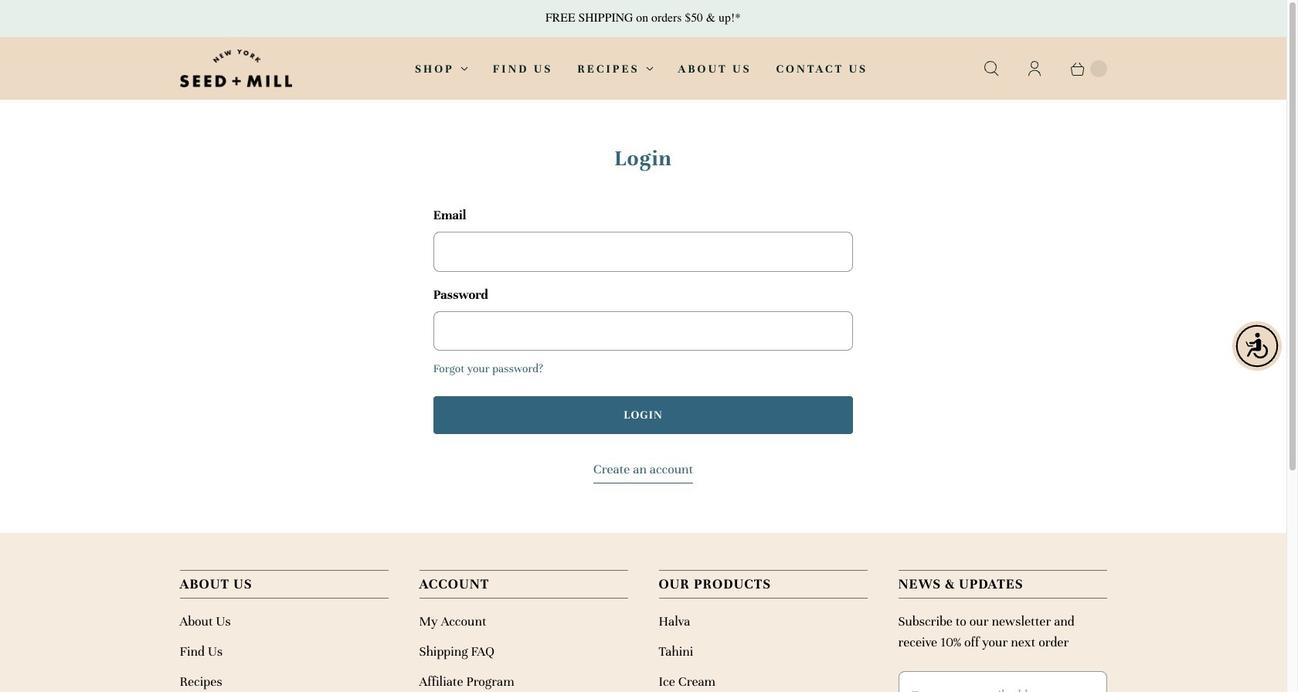 Task type: locate. For each thing, give the bounding box(es) containing it.
announcement element
[[0, 0, 1287, 37]]

search image
[[982, 59, 1001, 78]]

None submit
[[433, 397, 853, 434]]

None password field
[[433, 311, 853, 351]]

None email field
[[433, 232, 853, 272]]



Task type: describe. For each thing, give the bounding box(es) containing it.
Enter your email address... email field
[[898, 672, 1107, 693]]

seed and mill logo image
[[180, 49, 292, 88]]

my account image
[[1025, 59, 1044, 78]]



Task type: vqa. For each thing, say whether or not it's contained in the screenshot.
An image of three halva containers in a shipper box with a recipe card on the side.
no



